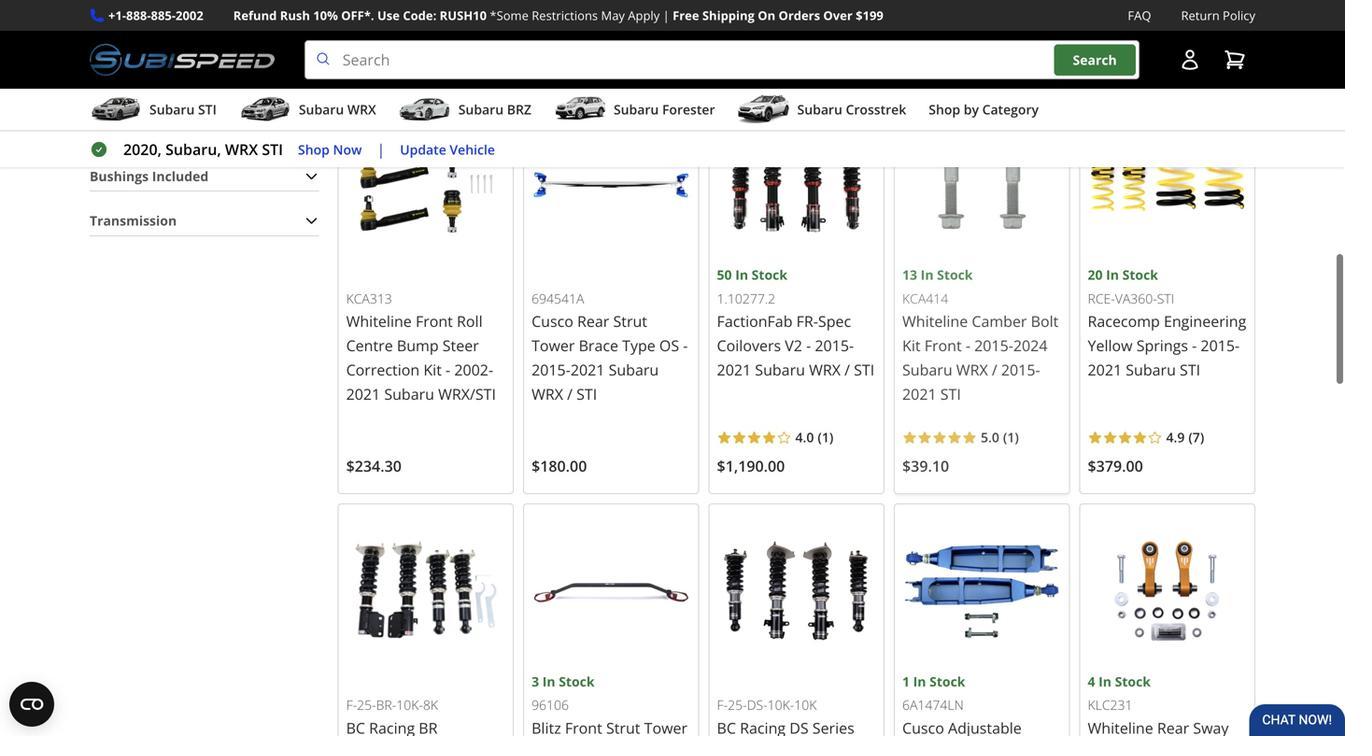 Task type: describe. For each thing, give the bounding box(es) containing it.
subaru wrx button
[[239, 93, 376, 130]]

$990.00
[[346, 42, 402, 62]]

/ for sti
[[844, 352, 850, 372]]

) for $177.69
[[1200, 14, 1204, 32]]

2015- down camber
[[974, 328, 1013, 348]]

7
[[1193, 421, 1200, 439]]

faq
[[1128, 7, 1151, 24]]

2002
[[176, 7, 203, 24]]

bc for bc racing ds series coilovers - 2015-201
[[717, 710, 736, 730]]

arm
[[1005, 735, 1034, 736]]

strut inside 3 in stock 96106 blitz front strut tower bar - 2015-202
[[606, 710, 640, 730]]

shop now
[[298, 140, 362, 158]]

kca414
[[902, 282, 948, 300]]

kit inside kca313 whiteline front roll centre bump steer correction kit - 2002- 2021 subaru wrx/sti
[[423, 352, 442, 372]]

2013-
[[1164, 735, 1203, 736]]

50 in stock 1.10277.2 factionfab fr-spec coilovers v2  - 2015- 2021 subaru wrx / sti
[[717, 258, 874, 372]]

whiteline rear sway bar links - 2013-2016 scion fr-s / 2013-2024 subaru brz / 2017-2024 toyota gr86 / 2015-2021 wrx/sti image
[[1088, 504, 1247, 664]]

return
[[1181, 7, 1220, 24]]

wrx/sti
[[438, 377, 496, 397]]

stock for sti
[[1122, 258, 1158, 276]]

subaru inside kca313 whiteline front roll centre bump steer correction kit - 2002- 2021 subaru wrx/sti
[[384, 377, 434, 397]]

racecomp
[[1088, 304, 1160, 324]]

shop by category button
[[929, 93, 1039, 130]]

$39.10
[[902, 448, 949, 468]]

1 vertical spatial |
[[377, 139, 385, 159]]

2015- inside 3 in stock 96106 blitz front strut tower bar - 2015-202
[[568, 735, 607, 736]]

( for $19.53
[[632, 14, 636, 32]]

$890.00
[[902, 42, 958, 62]]

1 for $19.53
[[636, 14, 644, 32]]

5.0 ( 1 ) for $39.10
[[981, 421, 1019, 439]]

in for factionfab fr-spec coilovers v2  - 2015- 2021 subaru wrx / sti
[[735, 258, 748, 276]]

subaru forester button
[[554, 93, 715, 130]]

1 for $990.00
[[451, 14, 459, 32]]

3 in stock 96106 blitz front strut tower bar - 2015-202
[[532, 665, 687, 736]]

4
[[1088, 665, 1095, 683]]

coilovers inside f-25-ds-10k-10k bc racing ds series coilovers - 2015-201
[[717, 735, 781, 736]]

refund rush 10% off*. use code: rush10 *some restrictions may apply | free shipping on orders over $199
[[233, 7, 883, 24]]

1 for $39.10
[[1007, 421, 1015, 439]]

2021 inside 694541a cusco rear strut tower brace type os - 2015-2021 subaru wrx / sti
[[571, 352, 605, 372]]

sti inside dropdown button
[[198, 101, 217, 118]]

w/
[[414, 735, 431, 736]]

ds-
[[747, 689, 767, 706]]

springs
[[1136, 328, 1188, 348]]

1 for $177.69
[[1193, 14, 1200, 32]]

tower inside 3 in stock 96106 blitz front strut tower bar - 2015-202
[[644, 710, 687, 730]]

25- for bc racing ds series coilovers - 2015-201
[[728, 689, 747, 706]]

centre
[[346, 328, 393, 348]]

) for $39.10
[[1015, 421, 1019, 439]]

subaru inside subaru sti dropdown button
[[149, 101, 195, 118]]

apply
[[628, 7, 660, 24]]

5.0 ( 1 ) for $990.00
[[425, 14, 463, 32]]

4.0 ( 1 ) for $1,190.00
[[795, 421, 833, 439]]

- inside f-25-ds-10k-10k bc racing ds series coilovers - 2015-201
[[785, 735, 790, 736]]

$180.00
[[532, 448, 587, 468]]

bc for bc racing br coilovers w/ defaul
[[346, 710, 365, 730]]

shop by category
[[929, 101, 1039, 118]]

coilovers inside 50 in stock 1.10277.2 factionfab fr-spec coilovers v2  - 2015- 2021 subaru wrx / sti
[[717, 328, 781, 348]]

stock for adjustable
[[929, 665, 965, 683]]

1.0
[[1166, 14, 1185, 32]]

update vehicle button
[[400, 139, 495, 160]]

$149.96
[[717, 42, 772, 62]]

$379.00
[[1088, 448, 1143, 468]]

subaru crosstrek
[[797, 101, 906, 118]]

in for cusco adjustable lower control arm 
[[913, 665, 926, 683]]

5.0 for $990.00
[[425, 14, 443, 32]]

cusco rear strut tower brace type os - 2015-2021 subaru wrx / sti image
[[532, 98, 691, 257]]

stock for front
[[559, 665, 595, 683]]

factionfab
[[717, 304, 793, 324]]

vehicle
[[450, 140, 495, 158]]

stock for rear
[[1115, 665, 1151, 683]]

kit inside 13 in stock kca414 whiteline camber bolt kit front - 2015-2024 subaru wrx / 2015- 2021 sti
[[902, 328, 921, 348]]

now
[[333, 140, 362, 158]]

bushings
[[90, 160, 149, 177]]

2020,
[[123, 139, 162, 159]]

8k
[[423, 689, 438, 706]]

crosstrek
[[846, 101, 906, 118]]

subaru forester
[[614, 101, 715, 118]]

links
[[1116, 735, 1151, 736]]

rear inside 4 in stock klc231 whiteline rear sway bar links - 2013-201
[[1157, 710, 1189, 730]]

subaru inside subaru crosstrek dropdown button
[[797, 101, 842, 118]]

bc racing br coilovers w/ default springs (10k front / 8k rear) - 2015-2021 subaru wrx / sti image
[[346, 504, 505, 664]]

yellow
[[1088, 328, 1133, 348]]

subaru inside subaru brz dropdown button
[[458, 101, 504, 118]]

a subaru crosstrek thumbnail image image
[[737, 95, 790, 123]]

coilovers inside f-25-br-10k-8k bc racing br coilovers w/ defaul
[[346, 735, 410, 736]]

search
[[1073, 51, 1117, 69]]

f- for bc racing br coilovers w/ defaul
[[346, 689, 357, 706]]

cusco adjustable lower control arm - 2015-2024 subaru wrx / 2015-2021 sti / 2013-2020 brz / 2008-2014 impreza / 2017-2019 toyota 86 image
[[902, 504, 1062, 664]]

racecomp engineering yellow springs - 2015-2021 subaru sti image
[[1088, 98, 1247, 257]]

a subaru wrx thumbnail image image
[[239, 95, 291, 123]]

in for racecomp engineering yellow springs - 2015- 2021 subaru sti
[[1106, 258, 1119, 276]]

subaru,
[[165, 139, 221, 159]]

wrx inside 694541a cusco rear strut tower brace type os - 2015-2021 subaru wrx / sti
[[532, 377, 563, 397]]

1.0 ( 1 )
[[1166, 14, 1204, 32]]

transmission button
[[90, 199, 319, 228]]

steer
[[443, 328, 479, 348]]

f- for bc racing ds series coilovers - 2015-201
[[717, 689, 728, 706]]

subaru crosstrek button
[[737, 93, 906, 130]]

kca313 whiteline front roll centre bump steer correction kit - 2002- 2021 subaru wrx/sti
[[346, 282, 496, 397]]

4.9
[[1166, 421, 1185, 439]]

bar inside 4 in stock klc231 whiteline rear sway bar links - 2013-201
[[1088, 735, 1112, 736]]

) for $19.53
[[644, 14, 648, 32]]

search button
[[1054, 44, 1136, 76]]

6a1474ln
[[902, 689, 964, 706]]

v2
[[785, 328, 802, 348]]

os
[[659, 328, 679, 348]]

category
[[982, 101, 1039, 118]]

fr-
[[796, 304, 818, 324]]

whiteline for whiteline rear sway bar links - 2013-201
[[1088, 710, 1153, 730]]

policy
[[1223, 7, 1255, 24]]

return policy
[[1181, 7, 1255, 24]]

camber
[[972, 304, 1027, 324]]

subaru brz
[[458, 101, 531, 118]]

subaru inside 20 in stock rce-va360-sti racecomp engineering yellow springs - 2015- 2021 subaru sti
[[1126, 352, 1176, 372]]

subaru inside subaru wrx dropdown button
[[299, 101, 344, 118]]

2021 inside 50 in stock 1.10277.2 factionfab fr-spec coilovers v2  - 2015- 2021 subaru wrx / sti
[[717, 352, 751, 372]]

2015- inside 20 in stock rce-va360-sti racecomp engineering yellow springs - 2015- 2021 subaru sti
[[1201, 328, 1240, 348]]

cusco inside 694541a cusco rear strut tower brace type os - 2015-2021 subaru wrx / sti
[[532, 304, 573, 324]]

a subaru brz thumbnail image image
[[399, 95, 451, 123]]

bc racing ds series coilovers - 2015-2017 subaru wrx / 2015-2021 sti image
[[717, 504, 876, 664]]

( for $990.00
[[447, 14, 451, 32]]

faq link
[[1128, 6, 1151, 25]]

96106
[[532, 689, 569, 706]]

bushings included button
[[90, 154, 319, 183]]

2021 inside 13 in stock kca414 whiteline camber bolt kit front - 2015-2024 subaru wrx / 2015- 2021 sti
[[902, 377, 936, 397]]

subaru sti
[[149, 101, 217, 118]]

spec
[[818, 304, 851, 324]]

free
[[673, 7, 699, 24]]

2020, subaru, wrx sti
[[123, 139, 283, 159]]

sti inside 13 in stock kca414 whiteline camber bolt kit front - 2015-2024 subaru wrx / 2015- 2021 sti
[[940, 377, 961, 397]]

wrx inside dropdown button
[[347, 101, 376, 118]]

bump
[[397, 328, 439, 348]]

update vehicle
[[400, 140, 495, 158]]

4 in stock klc231 whiteline rear sway bar links - 2013-201
[[1088, 665, 1245, 736]]

10k- for br
[[396, 689, 423, 706]]

2015- down 2024
[[1001, 352, 1040, 372]]

sti inside 50 in stock 1.10277.2 factionfab fr-spec coilovers v2  - 2015- 2021 subaru wrx / sti
[[854, 352, 874, 372]]

2015- inside 50 in stock 1.10277.2 factionfab fr-spec coilovers v2  - 2015- 2021 subaru wrx / sti
[[815, 328, 854, 348]]

25- for bc racing br coilovers w/ defaul
[[357, 689, 376, 706]]

1 inside 1 in stock 6a1474ln cusco adjustable lower control arm
[[902, 665, 910, 683]]

1 in stock 6a1474ln cusco adjustable lower control arm 
[[902, 665, 1059, 736]]

factionfab fr-spec coilovers v2  - 2015-2021 subaru wrx / sti image
[[717, 98, 876, 257]]

blitz front strut tower bar - 2015-2021 subaru wrx / sti image
[[532, 504, 691, 664]]

subaru inside 50 in stock 1.10277.2 factionfab fr-spec coilovers v2  - 2015- 2021 subaru wrx / sti
[[755, 352, 805, 372]]

subaru inside 694541a cusco rear strut tower brace type os - 2015-2021 subaru wrx / sti
[[609, 352, 659, 372]]

$149.96 link
[[709, 0, 885, 80]]

( for $39.10
[[1003, 421, 1007, 439]]

$1,190.00
[[717, 448, 785, 468]]

/ inside 694541a cusco rear strut tower brace type os - 2015-2021 subaru wrx / sti
[[567, 377, 573, 397]]

- inside 50 in stock 1.10277.2 factionfab fr-spec coilovers v2  - 2015- 2021 subaru wrx / sti
[[806, 328, 811, 348]]

( for $379.00
[[1188, 421, 1193, 439]]

885-
[[151, 7, 176, 24]]

in for whiteline rear sway bar links - 2013-201
[[1099, 665, 1111, 683]]

subaru brz button
[[399, 93, 531, 130]]

+1-888-885-2002
[[108, 7, 203, 24]]



Task type: locate. For each thing, give the bounding box(es) containing it.
stock for fr-
[[752, 258, 787, 276]]

bolt
[[1031, 304, 1059, 324]]

- down "ds"
[[785, 735, 790, 736]]

stock inside 20 in stock rce-va360-sti racecomp engineering yellow springs - 2015- 2021 subaru sti
[[1122, 258, 1158, 276]]

f- inside f-25-br-10k-8k bc racing br coilovers w/ defaul
[[346, 689, 357, 706]]

0 horizontal spatial 25-
[[357, 689, 376, 706]]

return policy link
[[1181, 6, 1255, 25]]

1 horizontal spatial whiteline
[[902, 304, 968, 324]]

2 racing from the left
[[740, 710, 786, 730]]

in inside 4 in stock klc231 whiteline rear sway bar links - 2013-201
[[1099, 665, 1111, 683]]

) for $379.00
[[1200, 421, 1204, 439]]

0 horizontal spatial 5.0
[[425, 14, 443, 32]]

shop for shop by category
[[929, 101, 960, 118]]

1 horizontal spatial f-
[[717, 689, 728, 706]]

subaru down springs
[[1126, 352, 1176, 372]]

on
[[758, 7, 775, 24]]

in right '3'
[[542, 665, 555, 683]]

front
[[416, 304, 453, 324], [924, 328, 962, 348], [565, 710, 602, 730]]

stock for camber
[[937, 258, 973, 276]]

0 horizontal spatial shop
[[298, 140, 330, 158]]

20
[[1088, 258, 1103, 276]]

subaru down kca414
[[902, 352, 952, 372]]

whiteline inside 4 in stock klc231 whiteline rear sway bar links - 2013-201
[[1088, 710, 1153, 730]]

25- inside f-25-br-10k-8k bc racing br coilovers w/ defaul
[[357, 689, 376, 706]]

1 f- from the left
[[346, 689, 357, 706]]

in up 6a1474ln
[[913, 665, 926, 683]]

1 vertical spatial cusco
[[902, 710, 944, 730]]

whiteline front roll centre bump steer correction kit - 2002-2021 subaru wrx/sti image
[[346, 98, 505, 257]]

- right links
[[1155, 735, 1160, 736]]

stock up kca414
[[937, 258, 973, 276]]

2 vertical spatial front
[[565, 710, 602, 730]]

)
[[459, 14, 463, 32], [644, 14, 648, 32], [1200, 14, 1204, 32], [829, 421, 833, 439], [1015, 421, 1019, 439], [1200, 421, 1204, 439]]

in inside 13 in stock kca414 whiteline camber bolt kit front - 2015-2024 subaru wrx / 2015- 2021 sti
[[921, 258, 934, 276]]

rush10
[[440, 7, 487, 24]]

) for $1,190.00
[[829, 421, 833, 439]]

2021 down brace at the top left of the page
[[571, 352, 605, 372]]

25-
[[357, 689, 376, 706], [728, 689, 747, 706]]

coilovers down ds-
[[717, 735, 781, 736]]

bar inside 3 in stock 96106 blitz front strut tower bar - 2015-202
[[532, 735, 556, 736]]

0 vertical spatial front
[[416, 304, 453, 324]]

wrx inside 13 in stock kca414 whiteline camber bolt kit front - 2015-2024 subaru wrx / 2015- 2021 sti
[[956, 352, 988, 372]]

1 horizontal spatial 25-
[[728, 689, 747, 706]]

$19.53
[[532, 42, 578, 62]]

1 horizontal spatial tower
[[644, 710, 687, 730]]

br
[[419, 710, 438, 730]]

over
[[823, 7, 853, 24]]

front inside kca313 whiteline front roll centre bump steer correction kit - 2002- 2021 subaru wrx/sti
[[416, 304, 453, 324]]

10k
[[794, 689, 817, 706]]

racing inside f-25-br-10k-8k bc racing br coilovers w/ defaul
[[369, 710, 415, 730]]

stock inside 50 in stock 1.10277.2 factionfab fr-spec coilovers v2  - 2015- 2021 subaru wrx / sti
[[752, 258, 787, 276]]

1 horizontal spatial |
[[663, 7, 669, 24]]

f- left br-
[[346, 689, 357, 706]]

wrx up $180.00
[[532, 377, 563, 397]]

0 vertical spatial tower
[[532, 328, 575, 348]]

coilovers down br-
[[346, 735, 410, 736]]

| left 'free'
[[663, 7, 669, 24]]

subaru down correction at the left
[[384, 377, 434, 397]]

4.0 for $1,190.00
[[795, 421, 814, 439]]

in inside 50 in stock 1.10277.2 factionfab fr-spec coilovers v2  - 2015- 2021 subaru wrx / sti
[[735, 258, 748, 276]]

1 horizontal spatial 5.0
[[981, 421, 999, 439]]

/ down camber
[[992, 352, 997, 372]]

2021 inside kca313 whiteline front roll centre bump steer correction kit - 2002- 2021 subaru wrx/sti
[[346, 377, 380, 397]]

1 horizontal spatial shop
[[929, 101, 960, 118]]

in for whiteline camber bolt kit front - 2015-2024 subaru wrx / 2015- 2021 sti
[[921, 258, 934, 276]]

bc left br at bottom
[[346, 710, 365, 730]]

off*.
[[341, 7, 374, 24]]

stock up 1.10277.2
[[752, 258, 787, 276]]

4.9 ( 7 )
[[1166, 421, 1204, 439]]

3
[[532, 665, 539, 683]]

- inside 694541a cusco rear strut tower brace type os - 2015-2021 subaru wrx / sti
[[683, 328, 688, 348]]

2021 up $39.10
[[902, 377, 936, 397]]

2 f- from the left
[[717, 689, 728, 706]]

1 horizontal spatial rear
[[1157, 710, 1189, 730]]

0 vertical spatial cusco
[[532, 304, 573, 324]]

whiteline inside kca313 whiteline front roll centre bump steer correction kit - 2002- 2021 subaru wrx/sti
[[346, 304, 412, 324]]

2 bc from the left
[[717, 710, 736, 730]]

/ down spec
[[844, 352, 850, 372]]

a subaru sti thumbnail image image
[[90, 95, 142, 123]]

orders
[[779, 7, 820, 24]]

1 vertical spatial shop
[[298, 140, 330, 158]]

kit
[[902, 328, 921, 348], [423, 352, 442, 372]]

shop inside 'dropdown button'
[[929, 101, 960, 118]]

- inside 3 in stock 96106 blitz front strut tower bar - 2015-202
[[559, 735, 564, 736]]

2015- down engineering
[[1201, 328, 1240, 348]]

subaru up shop now
[[299, 101, 344, 118]]

0 vertical spatial 5.0
[[425, 14, 443, 32]]

4.0 right restrictions on the left of page
[[610, 14, 629, 32]]

1 horizontal spatial cusco
[[902, 710, 944, 730]]

2015- down 96106
[[568, 735, 607, 736]]

1 25- from the left
[[357, 689, 376, 706]]

2015- inside f-25-ds-10k-10k bc racing ds series coilovers - 2015-201
[[794, 735, 833, 736]]

10k- up br at bottom
[[396, 689, 423, 706]]

adjustable
[[948, 710, 1022, 730]]

/ inside 13 in stock kca414 whiteline camber bolt kit front - 2015-2024 subaru wrx / 2015- 2021 sti
[[992, 352, 997, 372]]

13
[[902, 258, 917, 276]]

roll
[[457, 304, 483, 324]]

4.0 down 'v2'
[[795, 421, 814, 439]]

0 horizontal spatial 4.0
[[610, 14, 629, 32]]

2021 inside 20 in stock rce-va360-sti racecomp engineering yellow springs - 2015- 2021 subaru sti
[[1088, 352, 1122, 372]]

0 vertical spatial 5.0 ( 1 )
[[425, 14, 463, 32]]

1
[[451, 14, 459, 32], [636, 14, 644, 32], [1193, 14, 1200, 32], [822, 421, 829, 439], [1007, 421, 1015, 439], [902, 665, 910, 683]]

0 horizontal spatial rear
[[577, 304, 609, 324]]

1 bar from the left
[[532, 735, 556, 736]]

included
[[152, 160, 209, 177]]

0 horizontal spatial whiteline
[[346, 304, 412, 324]]

0 vertical spatial strut
[[613, 304, 647, 324]]

0 horizontal spatial 10k-
[[396, 689, 423, 706]]

whiteline down 'kca313' at the top left of page
[[346, 304, 412, 324]]

0 horizontal spatial racing
[[369, 710, 415, 730]]

control
[[949, 735, 1001, 736]]

1 horizontal spatial bar
[[1088, 735, 1112, 736]]

0 vertical spatial 4.0 ( 1 )
[[610, 14, 648, 32]]

shipping
[[702, 7, 755, 24]]

update
[[400, 140, 446, 158]]

rear up brace at the top left of the page
[[577, 304, 609, 324]]

- left 2024
[[966, 328, 970, 348]]

wrx inside 50 in stock 1.10277.2 factionfab fr-spec coilovers v2  - 2015- 2021 subaru wrx / sti
[[809, 352, 841, 372]]

2015-
[[815, 328, 854, 348], [974, 328, 1013, 348], [1201, 328, 1240, 348], [532, 352, 571, 372], [1001, 352, 1040, 372], [794, 735, 833, 736], [568, 735, 607, 736]]

2015- down spec
[[815, 328, 854, 348]]

5.0 for $39.10
[[981, 421, 999, 439]]

ds
[[789, 710, 809, 730]]

2021
[[717, 352, 751, 372], [571, 352, 605, 372], [1088, 352, 1122, 372], [346, 377, 380, 397], [902, 377, 936, 397]]

$177.69
[[1088, 42, 1143, 62]]

whiteline camber bolt kit front - 2015-2024 subaru wrx / 2015-2021 sti image
[[902, 98, 1062, 257]]

whiteline for whiteline camber bolt kit front - 2015-2024 subaru wrx / 2015- 2021 sti
[[902, 304, 968, 324]]

f- left ds-
[[717, 689, 728, 706]]

1 vertical spatial tower
[[644, 710, 687, 730]]

0 horizontal spatial cusco
[[532, 304, 573, 324]]

refund
[[233, 7, 277, 24]]

front right blitz
[[565, 710, 602, 730]]

subaru up subaru,
[[149, 101, 195, 118]]

0 horizontal spatial kit
[[423, 352, 442, 372]]

0 horizontal spatial |
[[377, 139, 385, 159]]

stock up 6a1474ln
[[929, 665, 965, 683]]

/ for 2015-
[[992, 352, 997, 372]]

stock inside 3 in stock 96106 blitz front strut tower bar - 2015-202
[[559, 665, 595, 683]]

- down engineering
[[1192, 328, 1197, 348]]

13 in stock kca414 whiteline camber bolt kit front - 2015-2024 subaru wrx / 2015- 2021 sti
[[902, 258, 1059, 397]]

f- inside f-25-ds-10k-10k bc racing ds series coilovers - 2015-201
[[717, 689, 728, 706]]

coilovers down "factionfab"
[[717, 328, 781, 348]]

0 horizontal spatial bar
[[532, 735, 556, 736]]

25- left the 10k
[[728, 689, 747, 706]]

wrx down spec
[[809, 352, 841, 372]]

1 horizontal spatial bc
[[717, 710, 736, 730]]

10k- inside f-25-ds-10k-10k bc racing ds series coilovers - 2015-201
[[767, 689, 794, 706]]

in right 20
[[1106, 258, 1119, 276]]

cusco inside 1 in stock 6a1474ln cusco adjustable lower control arm
[[902, 710, 944, 730]]

sway
[[1193, 710, 1229, 730]]

racing down ds-
[[740, 710, 786, 730]]

0 horizontal spatial 5.0 ( 1 )
[[425, 14, 463, 32]]

stock
[[752, 258, 787, 276], [937, 258, 973, 276], [1122, 258, 1158, 276], [559, 665, 595, 683], [929, 665, 965, 683], [1115, 665, 1151, 683]]

in inside 20 in stock rce-va360-sti racecomp engineering yellow springs - 2015- 2021 subaru sti
[[1106, 258, 1119, 276]]

search input field
[[304, 40, 1140, 80]]

| right now
[[377, 139, 385, 159]]

- right 'v2'
[[806, 328, 811, 348]]

10k- for ds
[[767, 689, 794, 706]]

0 vertical spatial kit
[[902, 328, 921, 348]]

- inside 4 in stock klc231 whiteline rear sway bar links - 2013-201
[[1155, 735, 1160, 736]]

subaru left forester at the top
[[614, 101, 659, 118]]

1 vertical spatial rear
[[1157, 710, 1189, 730]]

2015- down "ds"
[[794, 735, 833, 736]]

subaru inside subaru forester "dropdown button"
[[614, 101, 659, 118]]

1 vertical spatial front
[[924, 328, 962, 348]]

in right 13
[[921, 258, 934, 276]]

engineering
[[1164, 304, 1246, 324]]

subispeed logo image
[[90, 40, 274, 80]]

lower
[[902, 735, 945, 736]]

transmission
[[90, 204, 177, 222]]

bar left links
[[1088, 735, 1112, 736]]

25- left 8k
[[357, 689, 376, 706]]

subaru left brz
[[458, 101, 504, 118]]

1 vertical spatial 5.0 ( 1 )
[[981, 421, 1019, 439]]

front inside 13 in stock kca414 whiteline camber bolt kit front - 2015-2024 subaru wrx / 2015- 2021 sti
[[924, 328, 962, 348]]

front inside 3 in stock 96106 blitz front strut tower bar - 2015-202
[[565, 710, 602, 730]]

va360-
[[1115, 282, 1157, 300]]

stock up 96106
[[559, 665, 595, 683]]

4.0 ( 1 ) for $19.53
[[610, 14, 648, 32]]

subaru down type
[[609, 352, 659, 372]]

correction
[[346, 352, 420, 372]]

bc inside f-25-ds-10k-10k bc racing ds series coilovers - 2015-201
[[717, 710, 736, 730]]

0 vertical spatial 4.0
[[610, 14, 629, 32]]

subaru down 'v2'
[[755, 352, 805, 372]]

rce-
[[1088, 282, 1115, 300]]

front up bump
[[416, 304, 453, 324]]

2 horizontal spatial whiteline
[[1088, 710, 1153, 730]]

whiteline inside 13 in stock kca414 whiteline camber bolt kit front - 2015-2024 subaru wrx / 2015- 2021 sti
[[902, 304, 968, 324]]

brz
[[507, 101, 531, 118]]

forester
[[662, 101, 715, 118]]

shop left 'by'
[[929, 101, 960, 118]]

coilovers
[[717, 328, 781, 348], [346, 735, 410, 736], [717, 735, 781, 736]]

10k- up "ds"
[[767, 689, 794, 706]]

br-
[[376, 689, 396, 706]]

$199
[[856, 7, 883, 24]]

rear inside 694541a cusco rear strut tower brace type os - 2015-2021 subaru wrx / sti
[[577, 304, 609, 324]]

shop left now
[[298, 140, 330, 158]]

racing inside f-25-ds-10k-10k bc racing ds series coilovers - 2015-201
[[740, 710, 786, 730]]

by
[[964, 101, 979, 118]]

open widget image
[[9, 682, 54, 727]]

0 vertical spatial shop
[[929, 101, 960, 118]]

stock up va360-
[[1122, 258, 1158, 276]]

0 horizontal spatial tower
[[532, 328, 575, 348]]

*some
[[490, 7, 529, 24]]

kit down kca414
[[902, 328, 921, 348]]

rear up the 2013-
[[1157, 710, 1189, 730]]

stock up klc231
[[1115, 665, 1151, 683]]

front down kca414
[[924, 328, 962, 348]]

racing for w/
[[369, 710, 415, 730]]

f-
[[346, 689, 357, 706], [717, 689, 728, 706]]

1 racing from the left
[[369, 710, 415, 730]]

1 vertical spatial 5.0
[[981, 421, 999, 439]]

bushings included
[[90, 160, 209, 177]]

subaru
[[149, 101, 195, 118], [299, 101, 344, 118], [458, 101, 504, 118], [614, 101, 659, 118], [797, 101, 842, 118], [755, 352, 805, 372], [609, 352, 659, 372], [902, 352, 952, 372], [1126, 352, 1176, 372], [384, 377, 434, 397]]

1 horizontal spatial /
[[844, 352, 850, 372]]

|
[[663, 7, 669, 24], [377, 139, 385, 159]]

in inside 3 in stock 96106 blitz front strut tower bar - 2015-202
[[542, 665, 555, 683]]

in for blitz front strut tower bar - 2015-202
[[542, 665, 555, 683]]

sti inside 694541a cusco rear strut tower brace type os - 2015-2021 subaru wrx / sti
[[576, 377, 597, 397]]

code:
[[403, 7, 436, 24]]

strut inside 694541a cusco rear strut tower brace type os - 2015-2021 subaru wrx / sti
[[613, 304, 647, 324]]

0 vertical spatial |
[[663, 7, 669, 24]]

1 10k- from the left
[[396, 689, 423, 706]]

0 horizontal spatial front
[[416, 304, 453, 324]]

4.0 ( 1 )
[[610, 14, 648, 32], [795, 421, 833, 439]]

2 bar from the left
[[1088, 735, 1112, 736]]

10%
[[313, 7, 338, 24]]

4.0 for $19.53
[[610, 14, 629, 32]]

10k-
[[396, 689, 423, 706], [767, 689, 794, 706]]

2002-
[[454, 352, 493, 372]]

- down blitz
[[559, 735, 564, 736]]

in
[[735, 258, 748, 276], [921, 258, 934, 276], [1106, 258, 1119, 276], [542, 665, 555, 683], [913, 665, 926, 683], [1099, 665, 1111, 683]]

10k- inside f-25-br-10k-8k bc racing br coilovers w/ defaul
[[396, 689, 423, 706]]

- inside 13 in stock kca414 whiteline camber bolt kit front - 2015-2024 subaru wrx / 2015- 2021 sti
[[966, 328, 970, 348]]

cusco down 694541a
[[532, 304, 573, 324]]

bar down blitz
[[532, 735, 556, 736]]

f-25-ds-10k-10k bc racing ds series coilovers - 2015-201
[[717, 689, 867, 736]]

series
[[812, 710, 854, 730]]

2015- inside 694541a cusco rear strut tower brace type os - 2015-2021 subaru wrx / sti
[[532, 352, 571, 372]]

2015- down 694541a
[[532, 352, 571, 372]]

wrx down a subaru wrx thumbnail image on the left of page
[[225, 139, 258, 159]]

wrx up now
[[347, 101, 376, 118]]

bc left "ds"
[[717, 710, 736, 730]]

- inside kca313 whiteline front roll centre bump steer correction kit - 2002- 2021 subaru wrx/sti
[[446, 352, 450, 372]]

/ inside 50 in stock 1.10277.2 factionfab fr-spec coilovers v2  - 2015- 2021 subaru wrx / sti
[[844, 352, 850, 372]]

whiteline up links
[[1088, 710, 1153, 730]]

sti
[[198, 101, 217, 118], [262, 139, 283, 159], [1157, 282, 1174, 300], [854, 352, 874, 372], [1180, 352, 1200, 372], [576, 377, 597, 397], [940, 377, 961, 397]]

strut up type
[[613, 304, 647, 324]]

bc inside f-25-br-10k-8k bc racing br coilovers w/ defaul
[[346, 710, 365, 730]]

( for $177.69
[[1188, 14, 1193, 32]]

subaru right a subaru crosstrek thumbnail image
[[797, 101, 842, 118]]

strut
[[613, 304, 647, 324], [606, 710, 640, 730]]

whiteline
[[346, 304, 412, 324], [902, 304, 968, 324], [1088, 710, 1153, 730]]

- left the '2002-'
[[446, 352, 450, 372]]

1 horizontal spatial 4.0 ( 1 )
[[795, 421, 833, 439]]

694541a
[[532, 282, 584, 300]]

2 10k- from the left
[[767, 689, 794, 706]]

/ up $180.00
[[567, 377, 573, 397]]

25- inside f-25-ds-10k-10k bc racing ds series coilovers - 2015-201
[[728, 689, 747, 706]]

shop for shop now
[[298, 140, 330, 158]]

50
[[717, 258, 732, 276]]

2 25- from the left
[[728, 689, 747, 706]]

20 in stock rce-va360-sti racecomp engineering yellow springs - 2015- 2021 subaru sti
[[1088, 258, 1246, 372]]

1 horizontal spatial 5.0 ( 1 )
[[981, 421, 1019, 439]]

1 bc from the left
[[346, 710, 365, 730]]

wrx down camber
[[956, 352, 988, 372]]

in inside 1 in stock 6a1474ln cusco adjustable lower control arm
[[913, 665, 926, 683]]

2024
[[1013, 328, 1047, 348]]

1 horizontal spatial front
[[565, 710, 602, 730]]

subaru inside 13 in stock kca414 whiteline camber bolt kit front - 2015-2024 subaru wrx / 2015- 2021 sti
[[902, 352, 952, 372]]

stock inside 1 in stock 6a1474ln cusco adjustable lower control arm
[[929, 665, 965, 683]]

( for $1,190.00
[[818, 421, 822, 439]]

in right 4
[[1099, 665, 1111, 683]]

2021 down yellow
[[1088, 352, 1122, 372]]

0 horizontal spatial /
[[567, 377, 573, 397]]

cusco up lower
[[902, 710, 944, 730]]

a subaru forester thumbnail image image
[[554, 95, 606, 123]]

1 horizontal spatial kit
[[902, 328, 921, 348]]

1 vertical spatial kit
[[423, 352, 442, 372]]

) for $990.00
[[459, 14, 463, 32]]

1.10277.2
[[717, 282, 775, 300]]

f-25-br-10k-8k bc racing br coilovers w/ defaul
[[346, 689, 504, 736]]

2021 down correction at the left
[[346, 377, 380, 397]]

subaru sti button
[[90, 93, 217, 130]]

strut right blitz
[[606, 710, 640, 730]]

2021 down "factionfab"
[[717, 352, 751, 372]]

button image
[[1179, 49, 1201, 71]]

(
[[447, 14, 451, 32], [632, 14, 636, 32], [1188, 14, 1193, 32], [818, 421, 822, 439], [1003, 421, 1007, 439], [1188, 421, 1193, 439]]

tower inside 694541a cusco rear strut tower brace type os - 2015-2021 subaru wrx / sti
[[532, 328, 575, 348]]

whiteline down kca414
[[902, 304, 968, 324]]

0 vertical spatial rear
[[577, 304, 609, 324]]

1 horizontal spatial 10k-
[[767, 689, 794, 706]]

2 horizontal spatial /
[[992, 352, 997, 372]]

1 horizontal spatial racing
[[740, 710, 786, 730]]

1 horizontal spatial 4.0
[[795, 421, 814, 439]]

racing for coilovers
[[740, 710, 786, 730]]

5.0
[[425, 14, 443, 32], [981, 421, 999, 439]]

- right os
[[683, 328, 688, 348]]

0 horizontal spatial 4.0 ( 1 )
[[610, 14, 648, 32]]

racing down br-
[[369, 710, 415, 730]]

1 for $1,190.00
[[822, 421, 829, 439]]

- inside 20 in stock rce-va360-sti racecomp engineering yellow springs - 2015- 2021 subaru sti
[[1192, 328, 1197, 348]]

stock inside 4 in stock klc231 whiteline rear sway bar links - 2013-201
[[1115, 665, 1151, 683]]

1 vertical spatial 4.0
[[795, 421, 814, 439]]

0 horizontal spatial f-
[[346, 689, 357, 706]]

cusco
[[532, 304, 573, 324], [902, 710, 944, 730]]

1 vertical spatial strut
[[606, 710, 640, 730]]

in right 50
[[735, 258, 748, 276]]

stock inside 13 in stock kca414 whiteline camber bolt kit front - 2015-2024 subaru wrx / 2015- 2021 sti
[[937, 258, 973, 276]]

kit down bump
[[423, 352, 442, 372]]

1 vertical spatial 4.0 ( 1 )
[[795, 421, 833, 439]]

2 horizontal spatial front
[[924, 328, 962, 348]]

0 horizontal spatial bc
[[346, 710, 365, 730]]

wrx
[[347, 101, 376, 118], [225, 139, 258, 159], [809, 352, 841, 372], [956, 352, 988, 372], [532, 377, 563, 397]]



Task type: vqa. For each thing, say whether or not it's contained in the screenshot.


